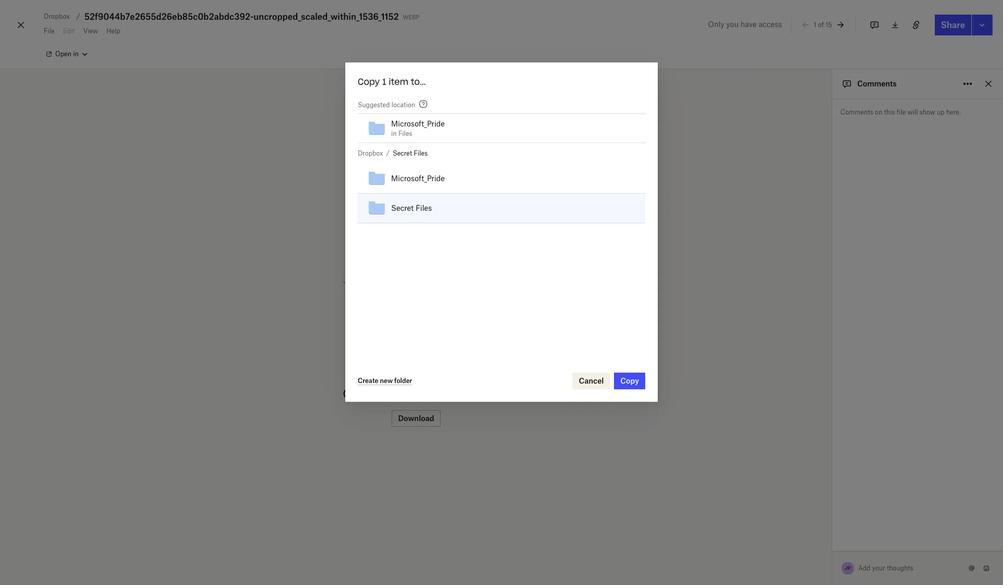 Task type: describe. For each thing, give the bounding box(es) containing it.
uploading
[[800, 557, 837, 566]]

15
[[826, 21, 832, 28]]

share
[[941, 20, 965, 30]]

/ inside copy 1 item to… dialog
[[386, 150, 390, 158]]

thoughts
[[887, 565, 914, 573]]

folder
[[394, 377, 412, 385]]

uploaded for microsoft_pride_21_neutrois.jpg
[[806, 428, 830, 435]]

to for microsoft_pride_21_intersex.jpg
[[831, 490, 836, 496]]

copy for copy
[[621, 377, 639, 386]]

dropbox
[[358, 150, 383, 158]]

minutes
[[805, 567, 829, 575]]

close image
[[15, 17, 27, 33]]

0 horizontal spatial of
[[818, 21, 824, 28]]

in files link
[[391, 130, 412, 137]]

suggested location
[[358, 101, 415, 109]]

add your thoughts image
[[859, 563, 958, 575]]

have
[[741, 20, 757, 29]]

to for microsoft_pride_21_bisexual.jpg
[[831, 398, 836, 404]]

microsoft_pride_21_pride_flag.jpg uploaded to
[[786, 447, 888, 465]]

of inside the uploading 55 of 64 items 2 minutes left
[[849, 557, 856, 566]]

dropbox / secret files
[[358, 150, 428, 158]]

copy link
[[940, 544, 969, 552]]

files inside microsoft_pride in files
[[399, 130, 412, 137]]

cancel button
[[573, 373, 610, 390]]

row group inside copy 1 item to… dialog
[[358, 164, 646, 224]]

secret inside row
[[391, 204, 414, 213]]

0 vertical spatial secret
[[393, 150, 412, 158]]

cancel
[[579, 377, 604, 386]]

up
[[937, 108, 945, 116]]

64
[[858, 557, 868, 566]]

copy 1 item to… dialog
[[345, 63, 658, 402]]

preview
[[395, 387, 443, 401]]

suggested
[[358, 101, 390, 109]]

create
[[358, 377, 379, 385]]

comments for comments on this file will show up here.
[[841, 108, 874, 116]]

microsoft_pride_21_bisexual.jpg uploaded to
[[786, 386, 883, 404]]

only you have access
[[708, 20, 782, 29]]

microsoft_pride_21_neutrois.jpg uploaded to
[[786, 416, 883, 435]]

access
[[759, 20, 782, 29]]

webp
[[403, 12, 419, 21]]

to for microsoft_pride_21_demisexual.jpg
[[831, 367, 836, 373]]

couldn't
[[343, 387, 392, 401]]

microsoft_pride_21_pride_flag.jpg
[[786, 447, 888, 455]]

new
[[380, 377, 393, 385]]

create new folder button
[[358, 377, 412, 386]]

couldn't preview this file
[[343, 387, 489, 401]]

microsoft_pride_21_intersex.jpg uploaded to
[[786, 478, 881, 496]]

show
[[920, 108, 936, 116]]

uploaded for microsoft_pride_21_bisexual.jpg
[[806, 398, 830, 404]]

copy 1 item to…
[[358, 77, 426, 87]]



Task type: vqa. For each thing, say whether or not it's contained in the screenshot.
Work
no



Task type: locate. For each thing, give the bounding box(es) containing it.
file for on
[[897, 108, 906, 116]]

3 to from the top
[[831, 428, 836, 435]]

files
[[399, 130, 412, 137], [414, 150, 428, 158], [416, 204, 432, 213]]

only
[[708, 20, 725, 29]]

this right the preview
[[446, 387, 468, 401]]

copy for copy link
[[940, 544, 956, 552]]

0 vertical spatial this
[[884, 108, 895, 116]]

uploading 55 of 64 items 2 minutes left
[[800, 557, 890, 575]]

table
[[358, 164, 646, 224]]

add your thoughts
[[859, 565, 914, 573]]

secret files row
[[358, 194, 646, 224]]

to
[[831, 367, 836, 373], [831, 398, 836, 404], [831, 428, 836, 435], [831, 459, 836, 465], [831, 490, 836, 496], [831, 520, 836, 527]]

table inside copy 1 item to… dialog
[[358, 164, 646, 224]]

create new folder
[[358, 377, 412, 385]]

/ 52f9044b7e2655d26eb85c0b2abdc392-uncropped_scaled_within_1536_1152 webp
[[76, 11, 419, 22]]

comments on this file will show up here.
[[841, 108, 961, 116]]

copy up suggested
[[358, 77, 380, 87]]

uploaded down microsoft_pride_21_pride_flag.jpg
[[806, 459, 830, 465]]

comments left on
[[841, 108, 874, 116]]

secret files
[[391, 204, 432, 213]]

microsoft_pride for microsoft_pride in files
[[391, 119, 445, 128]]

1 vertical spatial file
[[472, 387, 489, 401]]

to inside microsoft_pride_21_intersex.jpg uploaded to
[[831, 490, 836, 496]]

microsoft_pride_21_intersex.jpg
[[786, 478, 881, 486]]

1 vertical spatial secret
[[391, 204, 414, 213]]

will
[[908, 108, 918, 116]]

to for microsoft_pride_21_pride_flag.jpg
[[831, 459, 836, 465]]

based on previous activity and file type image
[[417, 98, 430, 110]]

1 vertical spatial files
[[414, 150, 428, 158]]

row group containing microsoft_pride
[[358, 164, 646, 224]]

1 horizontal spatial copy
[[621, 377, 639, 386]]

0 vertical spatial comments
[[858, 79, 897, 88]]

here.
[[947, 108, 961, 116]]

cell
[[612, 164, 629, 194], [629, 164, 646, 194], [612, 194, 629, 224], [629, 194, 646, 224]]

1 horizontal spatial file
[[897, 108, 906, 116]]

location
[[392, 101, 415, 109]]

file for preview
[[472, 387, 489, 401]]

2
[[800, 567, 804, 575]]

0 horizontal spatial this
[[446, 387, 468, 401]]

1
[[814, 21, 817, 28], [383, 77, 386, 87]]

2 vertical spatial files
[[416, 204, 432, 213]]

1 microsoft_pride from the top
[[391, 119, 445, 128]]

microsoft_pride row
[[358, 164, 646, 194]]

6 to from the top
[[831, 520, 836, 527]]

uploaded inside microsoft_pride_21_pansexual.jpg uploaded to
[[806, 520, 830, 527]]

to for microsoft_pride_21_neutrois.jpg
[[831, 428, 836, 435]]

55
[[838, 557, 848, 566]]

1 horizontal spatial of
[[849, 557, 856, 566]]

close right sidebar image
[[983, 78, 995, 90]]

0 vertical spatial file
[[897, 108, 906, 116]]

1 horizontal spatial /
[[386, 150, 390, 158]]

this for on
[[884, 108, 895, 116]]

2 vertical spatial copy
[[940, 544, 956, 552]]

microsoft_pride
[[391, 119, 445, 128], [391, 174, 445, 183]]

3 uploaded from the top
[[806, 428, 830, 435]]

this right on
[[884, 108, 895, 116]]

microsoft_pride up in files link
[[391, 119, 445, 128]]

to inside microsoft_pride_21_pansexual.jpg uploaded to
[[831, 520, 836, 527]]

uploaded for microsoft_pride_21_intersex.jpg
[[806, 490, 830, 496]]

copy left link
[[940, 544, 956, 552]]

this
[[884, 108, 895, 116], [446, 387, 468, 401]]

you
[[727, 20, 739, 29]]

files inside row
[[416, 204, 432, 213]]

on
[[875, 108, 883, 116]]

microsoft_pride_21_bisexual.jpg
[[786, 386, 883, 393]]

uploaded down the microsoft_pride_21_pansexual.jpg
[[806, 520, 830, 527]]

1 vertical spatial comments
[[841, 108, 874, 116]]

copy link button
[[935, 542, 974, 555]]

uploaded for microsoft_pride_21_pansexual.jpg
[[806, 520, 830, 527]]

to inside microsoft_pride_21_bisexual.jpg uploaded to
[[831, 398, 836, 404]]

1 horizontal spatial this
[[884, 108, 895, 116]]

uploaded for microsoft_pride_21_demisexual.jpg
[[806, 367, 830, 373]]

1 to from the top
[[831, 367, 836, 373]]

microsoft_pride_21_lesbian.jpg
[[786, 539, 881, 547]]

0 horizontal spatial copy
[[358, 77, 380, 87]]

1 vertical spatial 1
[[383, 77, 386, 87]]

uploaded inside microsoft_pride_21_demisexual.jpg uploaded to
[[806, 367, 830, 373]]

to down microsoft_pride_21_bisexual.jpg
[[831, 398, 836, 404]]

copy
[[358, 77, 380, 87], [621, 377, 639, 386], [940, 544, 956, 552]]

to down 'microsoft_pride_21_intersex.jpg'
[[831, 490, 836, 496]]

2 microsoft_pride from the top
[[391, 174, 445, 183]]

6 uploaded from the top
[[806, 520, 830, 527]]

microsoft_pride_21_neutrois.jpg
[[786, 416, 883, 424]]

table containing microsoft_pride
[[358, 164, 646, 224]]

of left 15
[[818, 21, 824, 28]]

comments up on
[[858, 79, 897, 88]]

copy for copy 1 item to…
[[358, 77, 380, 87]]

items
[[869, 557, 890, 566]]

1 vertical spatial of
[[849, 557, 856, 566]]

4 to from the top
[[831, 459, 836, 465]]

uploaded down microsoft_pride_21_neutrois.jpg on the bottom right of the page
[[806, 428, 830, 435]]

1 left 15
[[814, 21, 817, 28]]

microsoft_pride in files
[[391, 119, 445, 137]]

uploaded inside microsoft_pride_21_bisexual.jpg uploaded to
[[806, 398, 830, 404]]

uploaded inside 'microsoft_pride_21_pride_flag.jpg uploaded to'
[[806, 459, 830, 465]]

to down microsoft_pride_21_neutrois.jpg on the bottom right of the page
[[831, 428, 836, 435]]

52f9044b7e2655d26eb85c0b2abdc392-
[[84, 11, 254, 22]]

microsoft_pride_21_pansexual.jpg uploaded to
[[786, 508, 888, 527]]

copy button
[[614, 373, 646, 390]]

comments
[[858, 79, 897, 88], [841, 108, 874, 116]]

0 horizontal spatial file
[[472, 387, 489, 401]]

to…
[[411, 77, 426, 87]]

to down microsoft_pride_21_pride_flag.jpg
[[831, 459, 836, 465]]

0 vertical spatial microsoft_pride
[[391, 119, 445, 128]]

Add your thoughts text field
[[859, 561, 966, 577]]

to down microsoft_pride_21_demisexual.jpg
[[831, 367, 836, 373]]

1 horizontal spatial 1
[[814, 21, 817, 28]]

secret
[[393, 150, 412, 158], [391, 204, 414, 213]]

item
[[389, 77, 408, 87]]

1 uploaded from the top
[[806, 367, 830, 373]]

1 inside dialog
[[383, 77, 386, 87]]

0 vertical spatial files
[[399, 130, 412, 137]]

link
[[957, 544, 969, 552]]

uploaded down microsoft_pride_21_demisexual.jpg
[[806, 367, 830, 373]]

uploaded inside microsoft_pride_21_intersex.jpg uploaded to
[[806, 490, 830, 496]]

to inside microsoft_pride_21_neutrois.jpg uploaded to
[[831, 428, 836, 435]]

2 uploaded from the top
[[806, 398, 830, 404]]

/
[[76, 12, 80, 21], [386, 150, 390, 158]]

5 uploaded from the top
[[806, 490, 830, 496]]

uploaded down 'microsoft_pride_21_intersex.jpg'
[[806, 490, 830, 496]]

0 horizontal spatial 1
[[383, 77, 386, 87]]

2 to from the top
[[831, 398, 836, 404]]

this for preview
[[446, 387, 468, 401]]

0 vertical spatial of
[[818, 21, 824, 28]]

share button
[[935, 15, 972, 35]]

copy right cancel in the bottom right of the page
[[621, 377, 639, 386]]

to for microsoft_pride_21_pansexual.jpg
[[831, 520, 836, 527]]

microsoft_pride up secret files at top
[[391, 174, 445, 183]]

1 of 15
[[814, 21, 832, 28]]

microsoft_pride_21_demisexual.jpg uploaded to
[[786, 355, 892, 373]]

dropbox link
[[358, 149, 383, 159]]

microsoft_pride_21_pansexual.jpg
[[786, 508, 888, 516]]

uploaded inside microsoft_pride_21_neutrois.jpg uploaded to
[[806, 428, 830, 435]]

to down the microsoft_pride_21_pansexual.jpg
[[831, 520, 836, 527]]

your
[[872, 565, 886, 573]]

copy inside button
[[940, 544, 956, 552]]

1 vertical spatial this
[[446, 387, 468, 401]]

0 horizontal spatial /
[[76, 12, 80, 21]]

uploaded
[[806, 367, 830, 373], [806, 398, 830, 404], [806, 428, 830, 435], [806, 459, 830, 465], [806, 490, 830, 496], [806, 520, 830, 527]]

uploaded down microsoft_pride_21_bisexual.jpg
[[806, 398, 830, 404]]

5 to from the top
[[831, 490, 836, 496]]

uncropped_scaled_within_1536_1152
[[254, 11, 399, 22]]

4 uploaded from the top
[[806, 459, 830, 465]]

of right 55
[[849, 557, 856, 566]]

to inside microsoft_pride_21_demisexual.jpg uploaded to
[[831, 367, 836, 373]]

uploading 55 of 64 items alert
[[760, 320, 990, 586]]

2 horizontal spatial copy
[[940, 544, 956, 552]]

1 left item
[[383, 77, 386, 87]]

copy inside button
[[621, 377, 639, 386]]

of
[[818, 21, 824, 28], [849, 557, 856, 566]]

/ inside / 52f9044b7e2655d26eb85c0b2abdc392-uncropped_scaled_within_1536_1152 webp
[[76, 12, 80, 21]]

file
[[897, 108, 906, 116], [472, 387, 489, 401]]

1 vertical spatial copy
[[621, 377, 639, 386]]

0 vertical spatial copy
[[358, 77, 380, 87]]

0 vertical spatial /
[[76, 12, 80, 21]]

1 vertical spatial microsoft_pride
[[391, 174, 445, 183]]

microsoft_pride inside "row"
[[391, 174, 445, 183]]

microsoft_pride for microsoft_pride
[[391, 174, 445, 183]]

1 vertical spatial /
[[386, 150, 390, 158]]

row group
[[358, 164, 646, 224]]

comments for comments
[[858, 79, 897, 88]]

uploaded for microsoft_pride_21_pride_flag.jpg
[[806, 459, 830, 465]]

add
[[859, 565, 871, 573]]

to inside 'microsoft_pride_21_pride_flag.jpg uploaded to'
[[831, 459, 836, 465]]

0 vertical spatial 1
[[814, 21, 817, 28]]

in
[[391, 130, 397, 137]]

microsoft_pride_21_demisexual.jpg
[[786, 355, 892, 363]]

left
[[831, 567, 841, 575]]



